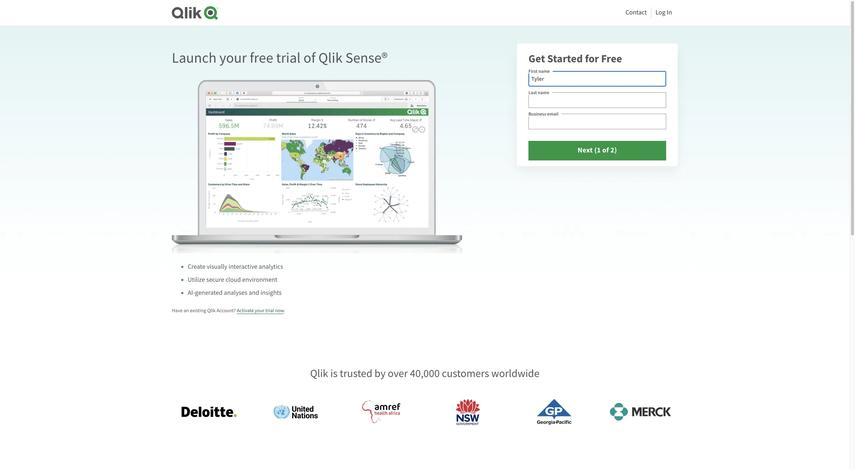 Task type: vqa. For each thing, say whether or not it's contained in the screenshot.
Qlik image
no



Task type: locate. For each thing, give the bounding box(es) containing it.
1 vertical spatial your
[[255, 308, 265, 314]]

by
[[375, 367, 386, 381]]

your left free
[[220, 49, 247, 67]]

your right the activate
[[255, 308, 265, 314]]

trial left of
[[276, 49, 301, 67]]

environment
[[242, 276, 278, 284]]

get started for free
[[529, 52, 623, 66]]

name for last name
[[538, 90, 550, 96]]

account?
[[217, 308, 236, 314]]

and
[[249, 289, 259, 298]]

0 horizontal spatial your
[[220, 49, 247, 67]]

.
[[284, 308, 285, 314]]

have an existing qlik account? activate your trial now .
[[172, 308, 285, 314]]

log
[[656, 8, 666, 17]]

qlik right existing
[[207, 308, 216, 314]]

in
[[667, 8, 673, 17]]

trial
[[276, 49, 301, 67], [266, 308, 274, 314]]

contact link
[[626, 6, 647, 18]]

free
[[250, 49, 273, 67]]

first name
[[529, 68, 550, 74]]

email
[[548, 111, 559, 117]]

log in link
[[656, 6, 673, 18]]

activate
[[237, 308, 254, 314]]

1 vertical spatial name
[[538, 90, 550, 96]]

trial left the now
[[266, 308, 274, 314]]

analytics
[[259, 263, 283, 271]]

trusted
[[340, 367, 373, 381]]

2 vertical spatial qlik
[[310, 367, 328, 381]]

contact
[[626, 8, 647, 17]]

free
[[602, 52, 623, 66]]

get
[[529, 52, 546, 66]]

0 horizontal spatial trial
[[266, 308, 274, 314]]

None submit
[[529, 141, 667, 161]]

name
[[539, 68, 550, 74], [538, 90, 550, 96]]

0 vertical spatial name
[[539, 68, 550, 74]]

launch your free trial of qlik sense®
[[172, 49, 388, 67]]

your
[[220, 49, 247, 67], [255, 308, 265, 314]]

is
[[331, 367, 338, 381]]

1 horizontal spatial trial
[[276, 49, 301, 67]]

qlik
[[319, 49, 343, 67], [207, 308, 216, 314], [310, 367, 328, 381]]

0 vertical spatial your
[[220, 49, 247, 67]]

name right last
[[538, 90, 550, 96]]

name right the 'first' in the right top of the page
[[539, 68, 550, 74]]

qlik right of
[[319, 49, 343, 67]]

secure
[[206, 276, 224, 284]]

launch
[[172, 49, 217, 67]]

qlik left is
[[310, 367, 328, 381]]

analyses
[[224, 289, 248, 298]]

create
[[188, 263, 206, 271]]

utilize
[[188, 276, 205, 284]]

last name
[[529, 90, 550, 96]]

1 horizontal spatial your
[[255, 308, 265, 314]]

ai-
[[188, 289, 195, 298]]

last
[[529, 90, 537, 96]]

georgia pacific image
[[522, 398, 587, 427]]



Task type: describe. For each thing, give the bounding box(es) containing it.
started
[[548, 52, 583, 66]]

now
[[275, 308, 284, 314]]

existing
[[190, 308, 206, 314]]

name for first name
[[539, 68, 550, 74]]

generated
[[195, 289, 223, 298]]

for
[[586, 52, 600, 66]]

insights
[[261, 289, 282, 298]]

create visually interactive analytics
[[188, 263, 283, 271]]

business
[[529, 111, 547, 117]]

have
[[172, 308, 183, 314]]

interactive
[[229, 263, 258, 271]]

cloud
[[226, 276, 241, 284]]

log in
[[656, 8, 673, 17]]

1 vertical spatial qlik
[[207, 308, 216, 314]]

0 vertical spatial qlik
[[319, 49, 343, 67]]

0 vertical spatial trial
[[276, 49, 301, 67]]

utilize secure cloud environment
[[188, 276, 278, 284]]

first
[[529, 68, 538, 74]]

activate your trial now link
[[237, 308, 284, 315]]

Last name text field
[[529, 93, 667, 108]]

visually
[[207, 263, 227, 271]]

customers
[[442, 367, 490, 381]]

an
[[184, 308, 189, 314]]

ai-generated analyses and insights
[[188, 289, 282, 298]]

1 vertical spatial trial
[[266, 308, 274, 314]]

First name text field
[[529, 71, 667, 87]]

worldwide
[[492, 367, 540, 381]]

qlik customer - deloitte image
[[177, 398, 242, 427]]

business email
[[529, 111, 559, 117]]

go to the home page. image
[[172, 6, 218, 20]]

over
[[388, 367, 408, 381]]

40,000
[[410, 367, 440, 381]]

qlik is trusted by over 40,000 customers worldwide
[[310, 367, 540, 381]]

sense®
[[346, 49, 388, 67]]

of
[[304, 49, 316, 67]]

Business email text field
[[529, 114, 667, 130]]



